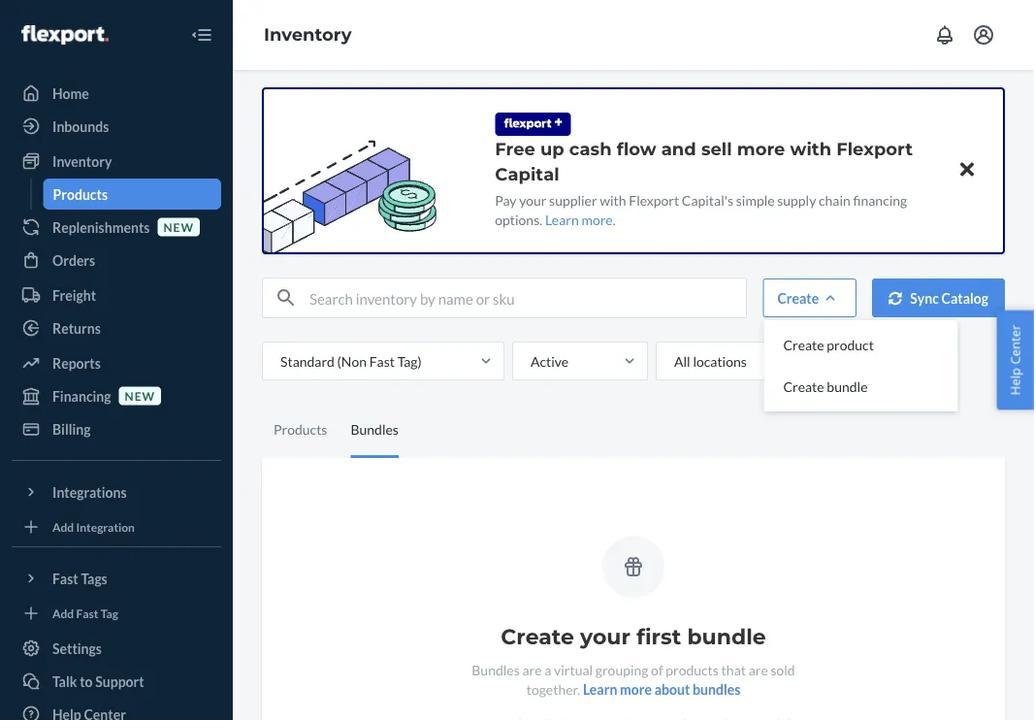 Task type: describe. For each thing, give the bounding box(es) containing it.
learn for learn more .
[[545, 211, 579, 228]]

create for create
[[778, 290, 819, 306]]

fast tags button
[[12, 563, 221, 594]]

learn more about bundles button
[[583, 679, 741, 699]]

pay your supplier with flexport capital's simple supply chain financing options.
[[495, 192, 908, 228]]

billing link
[[12, 413, 221, 444]]

bundle inside "button"
[[827, 378, 868, 395]]

add integration
[[52, 520, 135, 534]]

supplier
[[549, 192, 597, 208]]

bundles
[[693, 681, 741, 697]]

talk to support
[[52, 673, 144, 690]]

inbounds link
[[12, 111, 221, 142]]

returns
[[52, 320, 101, 336]]

flow
[[617, 138, 657, 159]]

reports link
[[12, 347, 221, 378]]

capital's
[[682, 192, 734, 208]]

inbounds
[[52, 118, 109, 134]]

integrations
[[52, 484, 127, 500]]

0 vertical spatial fast
[[369, 353, 395, 369]]

talk
[[52, 673, 77, 690]]

catalog
[[942, 290, 989, 306]]

help center
[[1007, 325, 1024, 395]]

0 horizontal spatial products
[[53, 186, 108, 202]]

2 vertical spatial fast
[[76, 606, 98, 620]]

sync
[[911, 290, 939, 306]]

reports
[[52, 355, 101, 371]]

1 horizontal spatial products
[[274, 421, 327, 438]]

with inside 'free up cash flow and sell more with flexport capital'
[[790, 138, 832, 159]]

orders
[[52, 252, 95, 268]]

2 are from the left
[[749, 661, 768, 678]]

that
[[722, 661, 746, 678]]

virtual
[[554, 661, 593, 678]]

replenishments
[[52, 219, 150, 235]]

support
[[95, 673, 144, 690]]

flexport inside 'free up cash flow and sell more with flexport capital'
[[837, 138, 913, 159]]

grouping
[[596, 661, 649, 678]]

create bundle
[[784, 378, 868, 395]]

locations
[[693, 353, 747, 369]]

more for learn more about bundles
[[620, 681, 652, 697]]

Search inventory by name or sku text field
[[310, 279, 746, 317]]

returns link
[[12, 312, 221, 344]]

settings
[[52, 640, 102, 657]]

create your first bundle
[[501, 624, 766, 650]]

talk to support button
[[12, 666, 221, 697]]

bundles for bundles are a virtual grouping of products that are sold together.
[[472, 661, 520, 678]]

a
[[545, 661, 552, 678]]

up
[[541, 138, 565, 159]]

sold
[[771, 661, 795, 678]]

all
[[674, 353, 691, 369]]

1 vertical spatial bundle
[[688, 624, 766, 650]]

tag)
[[398, 353, 422, 369]]

together.
[[527, 681, 581, 697]]

0 horizontal spatial inventory link
[[12, 146, 221, 177]]

learn more link
[[545, 211, 613, 228]]

0 horizontal spatial inventory
[[52, 153, 112, 169]]

fast inside "dropdown button"
[[52, 570, 78, 587]]

options.
[[495, 211, 543, 228]]

first
[[637, 624, 681, 650]]

(non
[[337, 353, 367, 369]]

active
[[531, 353, 569, 369]]

learn more about bundles
[[583, 681, 741, 697]]

simple
[[736, 192, 775, 208]]

learn for learn more about bundles
[[583, 681, 618, 697]]

create product
[[784, 337, 874, 353]]

add fast tag link
[[12, 602, 221, 625]]

new for financing
[[125, 389, 155, 403]]



Task type: vqa. For each thing, say whether or not it's contained in the screenshot.
SYNC CATALOG
yes



Task type: locate. For each thing, give the bounding box(es) containing it.
create product button
[[768, 324, 954, 366]]

are left the a
[[523, 661, 542, 678]]

fast left tag)
[[369, 353, 395, 369]]

2 horizontal spatial more
[[737, 138, 786, 159]]

flexport up financing
[[837, 138, 913, 159]]

new down products link
[[163, 220, 194, 234]]

bundles for bundles
[[351, 421, 399, 438]]

open notifications image
[[934, 23, 957, 47]]

new for replenishments
[[163, 220, 194, 234]]

products
[[666, 661, 719, 678]]

sync catalog button
[[873, 279, 1005, 317]]

0 vertical spatial inventory
[[264, 24, 352, 45]]

0 vertical spatial inventory link
[[264, 24, 352, 45]]

pay
[[495, 192, 517, 208]]

learn down supplier
[[545, 211, 579, 228]]

standard (non fast tag)
[[280, 353, 422, 369]]

settings link
[[12, 633, 221, 664]]

supply
[[778, 192, 816, 208]]

your inside pay your supplier with flexport capital's simple supply chain financing options.
[[519, 192, 547, 208]]

fast left tags
[[52, 570, 78, 587]]

1 vertical spatial fast
[[52, 570, 78, 587]]

add for add integration
[[52, 520, 74, 534]]

create inside "button"
[[784, 378, 825, 395]]

1 horizontal spatial bundle
[[827, 378, 868, 395]]

more right sell
[[737, 138, 786, 159]]

add for add fast tag
[[52, 606, 74, 620]]

create up create product
[[778, 290, 819, 306]]

add inside "link"
[[52, 520, 74, 534]]

flexport left capital's
[[629, 192, 679, 208]]

0 vertical spatial new
[[163, 220, 194, 234]]

1 horizontal spatial flexport
[[837, 138, 913, 159]]

1 vertical spatial bundles
[[472, 661, 520, 678]]

2 add from the top
[[52, 606, 74, 620]]

1 horizontal spatial your
[[580, 624, 631, 650]]

help
[[1007, 368, 1024, 395]]

1 horizontal spatial bundles
[[472, 661, 520, 678]]

1 horizontal spatial inventory
[[264, 24, 352, 45]]

learn down grouping
[[583, 681, 618, 697]]

home
[[52, 85, 89, 101]]

create for create bundle
[[784, 378, 825, 395]]

freight
[[52, 287, 96, 303]]

free up cash flow and sell more with flexport capital
[[495, 138, 913, 184]]

close image
[[961, 158, 974, 181]]

1 horizontal spatial inventory link
[[264, 24, 352, 45]]

integrations button
[[12, 477, 221, 508]]

0 vertical spatial add
[[52, 520, 74, 534]]

0 vertical spatial flexport
[[837, 138, 913, 159]]

0 horizontal spatial your
[[519, 192, 547, 208]]

more down supplier
[[582, 211, 613, 228]]

0 horizontal spatial bundles
[[351, 421, 399, 438]]

standard
[[280, 353, 335, 369]]

your up options.
[[519, 192, 547, 208]]

learn more .
[[545, 211, 616, 228]]

close navigation image
[[190, 23, 214, 47]]

sync alt image
[[889, 291, 903, 305]]

inventory
[[264, 24, 352, 45], [52, 153, 112, 169]]

tags
[[81, 570, 107, 587]]

product
[[827, 337, 874, 353]]

flexport logo image
[[21, 25, 109, 45]]

orders link
[[12, 245, 221, 276]]

1 vertical spatial learn
[[583, 681, 618, 697]]

about
[[655, 681, 690, 697]]

financing
[[854, 192, 908, 208]]

more inside button
[[620, 681, 652, 697]]

capital
[[495, 163, 560, 184]]

1 vertical spatial with
[[600, 192, 627, 208]]

.
[[613, 211, 616, 228]]

create left product
[[784, 337, 825, 353]]

0 vertical spatial learn
[[545, 211, 579, 228]]

bundle up "that"
[[688, 624, 766, 650]]

your
[[519, 192, 547, 208], [580, 624, 631, 650]]

chain
[[819, 192, 851, 208]]

new
[[163, 220, 194, 234], [125, 389, 155, 403]]

1 vertical spatial inventory link
[[12, 146, 221, 177]]

cash
[[570, 138, 612, 159]]

create down create product
[[784, 378, 825, 395]]

add up settings
[[52, 606, 74, 620]]

2 vertical spatial more
[[620, 681, 652, 697]]

flexport inside pay your supplier with flexport capital's simple supply chain financing options.
[[629, 192, 679, 208]]

sell
[[702, 138, 732, 159]]

bundles inside the bundles are a virtual grouping of products that are sold together.
[[472, 661, 520, 678]]

create for create your first bundle
[[501, 624, 574, 650]]

0 vertical spatial with
[[790, 138, 832, 159]]

your for supplier
[[519, 192, 547, 208]]

products down standard in the left of the page
[[274, 421, 327, 438]]

0 vertical spatial your
[[519, 192, 547, 208]]

1 vertical spatial new
[[125, 389, 155, 403]]

add integration link
[[12, 515, 221, 539]]

help center button
[[997, 310, 1035, 410]]

fast
[[369, 353, 395, 369], [52, 570, 78, 587], [76, 606, 98, 620]]

create inside 'button'
[[784, 337, 825, 353]]

fast left tag
[[76, 606, 98, 620]]

create up the a
[[501, 624, 574, 650]]

create bundle button
[[768, 366, 954, 407]]

1 vertical spatial products
[[274, 421, 327, 438]]

and
[[662, 138, 697, 159]]

your up grouping
[[580, 624, 631, 650]]

create for create product
[[784, 337, 825, 353]]

with up supply
[[790, 138, 832, 159]]

fast tags
[[52, 570, 107, 587]]

bundles are a virtual grouping of products that are sold together.
[[472, 661, 795, 697]]

home link
[[12, 78, 221, 109]]

sync catalog
[[911, 290, 989, 306]]

0 horizontal spatial new
[[125, 389, 155, 403]]

more down grouping
[[620, 681, 652, 697]]

0 vertical spatial bundles
[[351, 421, 399, 438]]

1 horizontal spatial more
[[620, 681, 652, 697]]

products
[[53, 186, 108, 202], [274, 421, 327, 438]]

center
[[1007, 325, 1024, 365]]

your for first
[[580, 624, 631, 650]]

bundles
[[351, 421, 399, 438], [472, 661, 520, 678]]

new down reports link
[[125, 389, 155, 403]]

freight link
[[12, 279, 221, 311]]

create
[[778, 290, 819, 306], [784, 337, 825, 353], [784, 378, 825, 395], [501, 624, 574, 650]]

to
[[80, 673, 93, 690]]

more for learn more .
[[582, 211, 613, 228]]

open account menu image
[[972, 23, 996, 47]]

0 horizontal spatial flexport
[[629, 192, 679, 208]]

bundles down (non
[[351, 421, 399, 438]]

billing
[[52, 421, 91, 437]]

more
[[737, 138, 786, 159], [582, 211, 613, 228], [620, 681, 652, 697]]

1 add from the top
[[52, 520, 74, 534]]

1 horizontal spatial new
[[163, 220, 194, 234]]

with inside pay your supplier with flexport capital's simple supply chain financing options.
[[600, 192, 627, 208]]

1 vertical spatial add
[[52, 606, 74, 620]]

bundles left the a
[[472, 661, 520, 678]]

all locations
[[674, 353, 747, 369]]

learn
[[545, 211, 579, 228], [583, 681, 618, 697]]

more inside 'free up cash flow and sell more with flexport capital'
[[737, 138, 786, 159]]

add
[[52, 520, 74, 534], [52, 606, 74, 620]]

1 horizontal spatial learn
[[583, 681, 618, 697]]

free
[[495, 138, 536, 159]]

with
[[790, 138, 832, 159], [600, 192, 627, 208]]

1 horizontal spatial are
[[749, 661, 768, 678]]

products link
[[43, 179, 221, 210]]

of
[[651, 661, 663, 678]]

bundle down product
[[827, 378, 868, 395]]

learn inside button
[[583, 681, 618, 697]]

0 horizontal spatial more
[[582, 211, 613, 228]]

flexport
[[837, 138, 913, 159], [629, 192, 679, 208]]

0 horizontal spatial are
[[523, 661, 542, 678]]

1 vertical spatial your
[[580, 624, 631, 650]]

are left sold
[[749, 661, 768, 678]]

1 vertical spatial flexport
[[629, 192, 679, 208]]

tag
[[101, 606, 118, 620]]

0 vertical spatial bundle
[[827, 378, 868, 395]]

1 are from the left
[[523, 661, 542, 678]]

inventory link
[[264, 24, 352, 45], [12, 146, 221, 177]]

0 horizontal spatial with
[[600, 192, 627, 208]]

integration
[[76, 520, 135, 534]]

0 vertical spatial more
[[737, 138, 786, 159]]

add fast tag
[[52, 606, 118, 620]]

add left integration
[[52, 520, 74, 534]]

1 horizontal spatial with
[[790, 138, 832, 159]]

0 horizontal spatial learn
[[545, 211, 579, 228]]

with up .
[[600, 192, 627, 208]]

1 vertical spatial inventory
[[52, 153, 112, 169]]

are
[[523, 661, 542, 678], [749, 661, 768, 678]]

1 vertical spatial more
[[582, 211, 613, 228]]

0 vertical spatial products
[[53, 186, 108, 202]]

products up "replenishments"
[[53, 186, 108, 202]]

0 horizontal spatial bundle
[[688, 624, 766, 650]]

financing
[[52, 388, 111, 404]]



